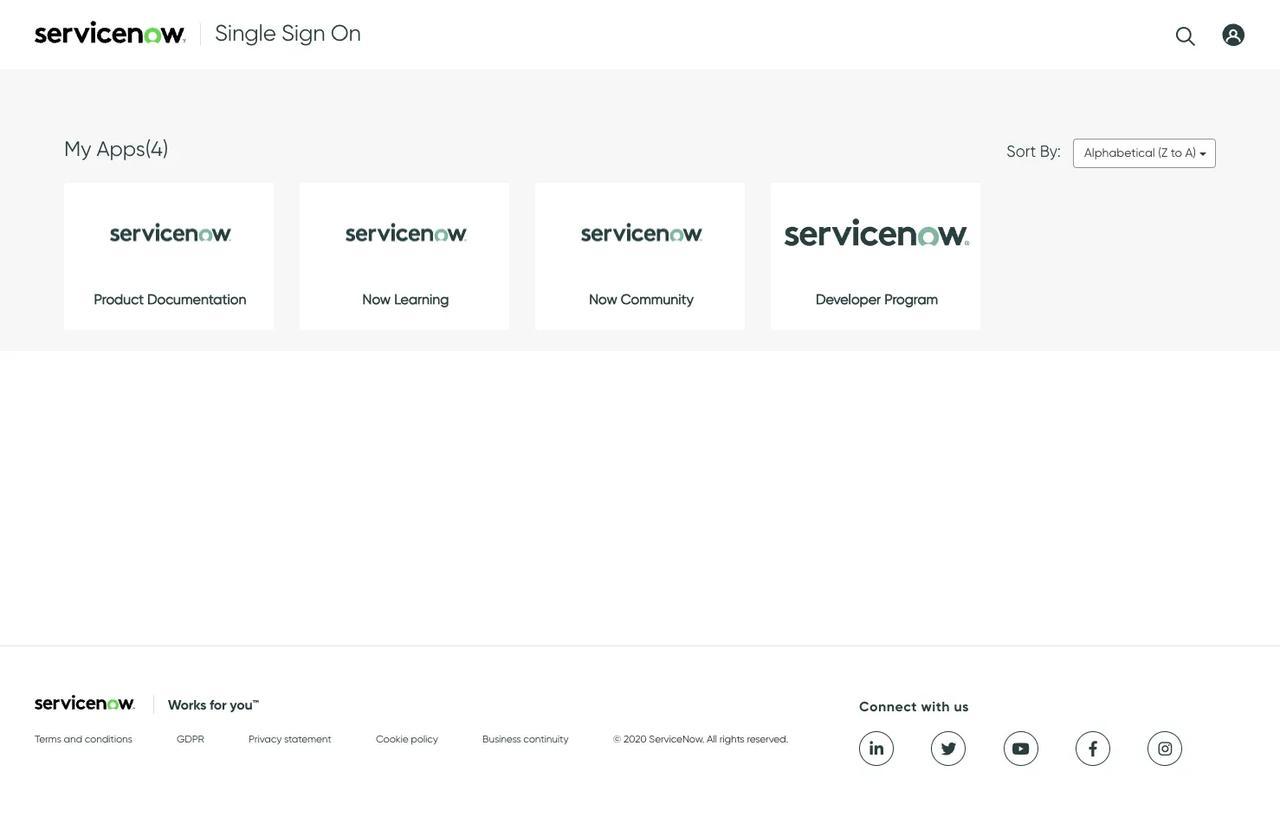 Task type: vqa. For each thing, say whether or not it's contained in the screenshot.
ticket!
no



Task type: locate. For each thing, give the bounding box(es) containing it.
and
[[64, 732, 82, 745]]

rights
[[720, 732, 745, 745]]

2 servicenow image from the top
[[35, 695, 135, 710]]

cookie policy link
[[376, 732, 438, 750]]

alphabetical (z to a) button
[[1074, 139, 1217, 168]]

now learning button
[[300, 183, 510, 346]]

with
[[922, 698, 951, 716]]

terms
[[35, 732, 61, 745]]

©
[[613, 732, 622, 745]]

0 vertical spatial servicenow image
[[35, 21, 186, 43]]

to
[[1172, 146, 1183, 160]]

servicenow.
[[649, 732, 705, 745]]

cookie policy
[[376, 732, 438, 745]]

developer
[[816, 291, 882, 308]]

apps(4)
[[97, 136, 168, 161]]

1 now from the left
[[363, 291, 391, 308]]

now left learning
[[363, 291, 391, 308]]

business continuity
[[483, 732, 569, 745]]

us
[[955, 698, 970, 716]]

now community button
[[536, 183, 745, 346]]

servicenow image inside single sign on link
[[35, 21, 186, 43]]

1 horizontal spatial now
[[589, 291, 618, 308]]

single sign on link
[[35, 0, 361, 69]]

0 horizontal spatial now
[[363, 291, 391, 308]]

terms and conditions
[[35, 732, 132, 745]]

learning
[[394, 291, 449, 308]]

2 now from the left
[[589, 291, 618, 308]]

program
[[885, 291, 939, 308]]

a)
[[1186, 146, 1197, 160]]

servicenow image
[[35, 21, 186, 43], [35, 695, 135, 710]]

alphabetical
[[1085, 146, 1156, 160]]

business
[[483, 732, 521, 745]]

my apps(4) main content
[[0, 69, 1281, 351]]

developer program button
[[771, 183, 981, 346]]

1 servicenow image from the top
[[35, 21, 186, 43]]

statement
[[284, 732, 332, 745]]

now left community
[[589, 291, 618, 308]]

my apps(4)
[[64, 136, 168, 161]]

now
[[363, 291, 391, 308], [589, 291, 618, 308]]

1 vertical spatial servicenow image
[[35, 695, 135, 710]]

connect
[[860, 698, 918, 716]]



Task type: describe. For each thing, give the bounding box(es) containing it.
privacy statement link
[[249, 732, 332, 750]]

servicenow image for works
[[35, 695, 135, 710]]

business continuity link
[[483, 732, 569, 750]]

continuity
[[524, 732, 569, 745]]

for
[[210, 696, 227, 714]]

(z
[[1159, 146, 1168, 160]]

2020
[[624, 732, 647, 745]]

my
[[64, 136, 91, 161]]

product
[[94, 291, 144, 308]]

gdpr
[[177, 732, 204, 745]]

facebook image
[[1084, 741, 1103, 757]]

instagram image
[[1156, 741, 1176, 757]]

documentation
[[147, 291, 247, 308]]

you™
[[230, 696, 259, 714]]

policy
[[411, 732, 438, 745]]

gdpr link
[[177, 732, 204, 750]]

connect with us
[[860, 698, 970, 716]]

© 2020 servicenow. all rights reserved.
[[613, 732, 789, 745]]

single sign on
[[215, 19, 361, 47]]

linkedin image
[[867, 741, 887, 757]]

sort by:
[[1007, 142, 1062, 161]]

now for now community
[[589, 291, 618, 308]]

reserved.
[[747, 732, 789, 745]]

by:
[[1041, 142, 1062, 161]]

cookie
[[376, 732, 409, 745]]

works for you™
[[168, 696, 259, 714]]

all
[[707, 732, 718, 745]]

conditions
[[85, 732, 132, 745]]

product documentation button
[[64, 183, 274, 346]]

now for now learning
[[363, 291, 391, 308]]

on
[[331, 19, 361, 47]]

works
[[168, 696, 206, 714]]

developer program
[[816, 291, 939, 308]]

now learning
[[363, 291, 449, 308]]

terms and conditions link
[[35, 732, 132, 750]]

sort
[[1007, 142, 1037, 161]]

servicenow image for single
[[35, 21, 186, 43]]

community
[[621, 291, 694, 308]]

privacy statement
[[249, 732, 332, 745]]

alphabetical (z to a)
[[1085, 146, 1200, 160]]

sign
[[282, 19, 325, 47]]

twitter image
[[940, 741, 959, 757]]

privacy
[[249, 732, 282, 745]]

youtube image
[[1012, 741, 1031, 757]]

now community
[[589, 291, 694, 308]]

product documentation
[[94, 291, 247, 308]]

single
[[215, 19, 276, 47]]



